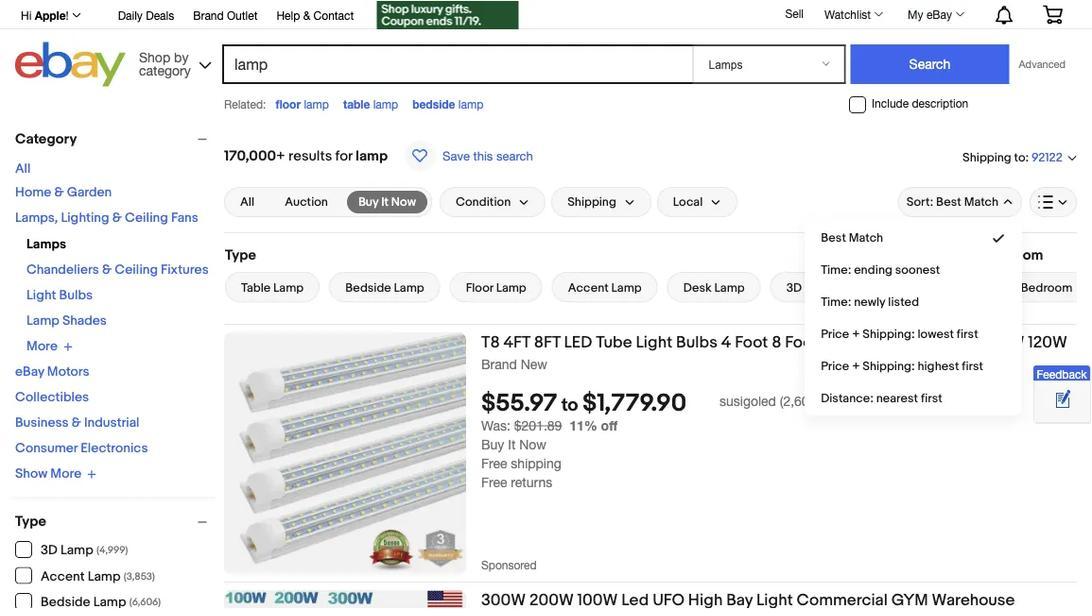 Task type: describe. For each thing, give the bounding box(es) containing it.
table lamp
[[241, 281, 304, 295]]

lamp shades link
[[26, 313, 107, 330]]

your shopping cart image
[[1042, 5, 1064, 24]]

0 vertical spatial all link
[[15, 161, 31, 177]]

table lamp link
[[225, 272, 320, 303]]

$201.89
[[514, 418, 562, 434]]

3d for 3d lamp (4,999)
[[41, 543, 57, 559]]

4ft
[[503, 333, 530, 353]]

best match link
[[806, 222, 1021, 254]]

include
[[872, 97, 909, 110]]

1 free from the top
[[481, 456, 507, 472]]

bedroom link
[[1005, 272, 1089, 303]]

accent lamp
[[568, 281, 642, 295]]

show more
[[15, 467, 82, 483]]

lamp for desk lamp
[[714, 281, 745, 295]]

results
[[288, 148, 332, 165]]

time: for time: ending soonest
[[821, 263, 851, 278]]

bedroom
[[1021, 281, 1073, 295]]

shipping
[[511, 456, 561, 472]]

desk
[[683, 281, 712, 295]]

price for price + shipping: lowest first
[[821, 327, 849, 342]]

all for the topmost all link
[[15, 161, 31, 177]]

lamp for floor lamp
[[304, 97, 329, 111]]

shop by category banner
[[10, 0, 1077, 92]]

hi
[[21, 9, 32, 22]]

auction link
[[273, 191, 339, 214]]

reading lamp link
[[861, 272, 972, 303]]

300w 200w 100w led ufo high bay light commercial gym warehouse industrial garage image
[[224, 591, 466, 610]]

$55.97 to $1,779.90
[[481, 390, 687, 419]]

shop by category
[[139, 49, 191, 78]]

lamps, lighting & ceiling fans
[[15, 210, 198, 226]]

lamp inside lamps chandeliers & ceiling fixtures light bulbs lamp shades
[[26, 313, 59, 330]]

price + shipping: highest first
[[821, 360, 983, 374]]

watchlist link
[[814, 3, 892, 26]]

& inside ebay motors collectibles business & industrial consumer electronics
[[72, 416, 81, 432]]

business & industrial link
[[15, 416, 139, 432]]

lamp for accent lamp
[[611, 281, 642, 295]]

feedback
[[1037, 368, 1087, 381]]

1 led from the left
[[564, 333, 592, 353]]

it inside susigoled (2,607) 99.2% was: $201.89 11% off buy it now free shipping free returns
[[508, 437, 516, 453]]

1 vertical spatial more
[[50, 467, 82, 483]]

my
[[908, 8, 923, 21]]

0 vertical spatial more
[[26, 339, 58, 355]]

(6,606) link
[[15, 594, 161, 610]]

floor lamp
[[466, 281, 526, 295]]

daily deals link
[[118, 6, 174, 26]]

92122
[[1032, 151, 1063, 165]]

brand outlet link
[[193, 6, 258, 26]]

auction
[[285, 195, 328, 210]]

light for 4
[[636, 333, 673, 353]]

nearest
[[876, 392, 918, 406]]

shipping button
[[551, 187, 651, 217]]

lamp right "for"
[[356, 148, 388, 165]]

& right lighting
[[112, 210, 122, 226]]

was:
[[481, 418, 510, 434]]

consumer
[[15, 441, 78, 457]]

(3,853)
[[124, 571, 155, 583]]

:
[[1025, 150, 1029, 165]]

60w
[[990, 333, 1024, 353]]

t8 4ft 8ft led tube light bulbs 4 foot 8 foot led shop light fixture 60w 120w image
[[224, 333, 466, 575]]

type button
[[15, 514, 216, 531]]

susigoled
[[720, 394, 776, 409]]

my ebay link
[[897, 3, 973, 26]]

& right 'home' at the top
[[54, 185, 64, 201]]

shop inside shop by category
[[139, 49, 170, 65]]

lamp for accent lamp (3,853)
[[88, 569, 120, 585]]

floor lamp link
[[450, 272, 542, 303]]

table
[[343, 97, 370, 111]]

1 vertical spatial best
[[821, 231, 846, 246]]

sort: best match
[[906, 195, 999, 210]]

room
[[1005, 247, 1043, 264]]

show
[[15, 467, 47, 483]]

by
[[174, 49, 189, 65]]

lamps, lighting & ceiling fans link
[[15, 210, 198, 226]]

1 vertical spatial match
[[849, 231, 883, 246]]

account navigation
[[10, 0, 1077, 32]]

bulbs for lamp
[[59, 288, 93, 304]]

4
[[721, 333, 731, 353]]

susigoled (2,607) 99.2% was: $201.89 11% off buy it now free shipping free returns
[[481, 394, 863, 490]]

fixture
[[936, 333, 986, 353]]

now inside susigoled (2,607) 99.2% was: $201.89 11% off buy it now free shipping free returns
[[519, 437, 546, 453]]

lamp for bedside lamp
[[394, 281, 424, 295]]

170,000
[[224, 148, 276, 165]]

shop inside t8 4ft 8ft led tube light bulbs 4 foot 8 foot led shop light fixture 60w 120w brand new
[[854, 333, 892, 353]]

t8 4ft 8ft led tube light bulbs 4 foot 8 foot led shop light fixture 60w 120w brand new
[[481, 333, 1067, 372]]

bedside
[[345, 281, 391, 295]]

match inside dropdown button
[[964, 195, 999, 210]]

shipping for shipping to : 92122
[[963, 150, 1011, 165]]

lamp for table lamp
[[373, 97, 398, 111]]

first for price + shipping: lowest first
[[957, 327, 978, 342]]

price + shipping: lowest first link
[[806, 319, 1021, 351]]

soonest
[[895, 263, 940, 278]]

garden
[[67, 185, 112, 201]]

help & contact
[[277, 9, 354, 22]]

bedside lamp link
[[329, 272, 440, 303]]

ebay inside my ebay link
[[927, 8, 952, 21]]

shades
[[62, 313, 107, 330]]

light for lamp
[[26, 288, 56, 304]]

t8
[[481, 333, 500, 353]]

fans
[[171, 210, 198, 226]]

brand inside t8 4ft 8ft led tube light bulbs 4 foot 8 foot led shop light fixture 60w 120w brand new
[[481, 356, 517, 372]]

$1,779.90
[[582, 390, 687, 419]]

accent for accent lamp (3,853)
[[41, 569, 85, 585]]

advanced link
[[1009, 45, 1075, 83]]

save this search
[[443, 148, 533, 163]]

3d lamp (4,999)
[[41, 543, 128, 559]]

lowest
[[918, 327, 954, 342]]

reading lamp
[[877, 281, 956, 295]]

home
[[15, 185, 51, 201]]

ceiling for fans
[[125, 210, 168, 226]]

99.2%
[[824, 394, 863, 409]]

now inside text box
[[391, 195, 416, 209]]

lamp for reading lamp
[[925, 281, 956, 295]]

listing options selector. list view selected. image
[[1038, 195, 1068, 210]]

for
[[335, 148, 352, 165]]

$55.97
[[481, 390, 557, 419]]

distance: nearest first link
[[806, 383, 1021, 415]]



Task type: vqa. For each thing, say whether or not it's contained in the screenshot.
Maximum Value in $ Text Field
no



Task type: locate. For each thing, give the bounding box(es) containing it.
main content
[[224, 121, 1090, 610]]

0 vertical spatial all
[[15, 161, 31, 177]]

get the coupon image
[[377, 1, 518, 29]]

shipping left :
[[963, 150, 1011, 165]]

time: for time: newly listed
[[821, 295, 851, 310]]

type up table
[[225, 247, 256, 264]]

all link down the 170,000
[[229, 191, 266, 214]]

1 horizontal spatial shop
[[854, 333, 892, 353]]

0 vertical spatial shipping
[[963, 150, 1011, 165]]

0 vertical spatial price
[[821, 327, 849, 342]]

1 horizontal spatial 3d
[[786, 281, 802, 295]]

time:
[[821, 263, 851, 278], [821, 295, 851, 310]]

lamp for 3d lamp
[[805, 281, 835, 295]]

1 vertical spatial shipping
[[568, 195, 616, 210]]

floor
[[276, 97, 301, 111]]

match down shipping to : 92122
[[964, 195, 999, 210]]

0 horizontal spatial accent
[[41, 569, 85, 585]]

0 horizontal spatial foot
[[735, 333, 768, 353]]

0 vertical spatial +
[[276, 148, 285, 165]]

lamp up the more button
[[26, 313, 59, 330]]

1 horizontal spatial ebay
[[927, 8, 952, 21]]

3d for 3d lamp
[[786, 281, 802, 295]]

0 horizontal spatial light
[[26, 288, 56, 304]]

& inside account navigation
[[303, 9, 310, 22]]

accent down 3d lamp (4,999)
[[41, 569, 85, 585]]

2 vertical spatial first
[[921, 392, 942, 406]]

lamp
[[304, 97, 329, 111], [373, 97, 398, 111], [458, 97, 483, 111], [356, 148, 388, 165]]

bedside lamp
[[345, 281, 424, 295]]

0 vertical spatial shipping:
[[863, 327, 915, 342]]

category
[[139, 62, 191, 78]]

0 horizontal spatial to
[[561, 395, 578, 417]]

0 vertical spatial ebay
[[927, 8, 952, 21]]

& right "help"
[[303, 9, 310, 22]]

led
[[564, 333, 592, 353], [822, 333, 850, 353]]

all down the 170,000
[[240, 195, 255, 210]]

ebay motors collectibles business & industrial consumer electronics
[[15, 365, 148, 457]]

to up 11% at the bottom
[[561, 395, 578, 417]]

2 foot from the left
[[785, 333, 818, 353]]

1 vertical spatial ebay
[[15, 365, 44, 381]]

free down was:
[[481, 456, 507, 472]]

condition button
[[440, 187, 546, 217]]

bulbs inside lamps chandeliers & ceiling fixtures light bulbs lamp shades
[[59, 288, 93, 304]]

led down time: newly listed
[[822, 333, 850, 353]]

1 horizontal spatial brand
[[481, 356, 517, 372]]

lamp for floor lamp
[[496, 281, 526, 295]]

1 vertical spatial +
[[852, 327, 860, 342]]

170,000 + results for lamp
[[224, 148, 388, 165]]

2 vertical spatial +
[[852, 360, 860, 374]]

3d up accent lamp (3,853)
[[41, 543, 57, 559]]

buy it now
[[358, 195, 416, 209]]

time: ending soonest
[[821, 263, 940, 278]]

table
[[241, 281, 271, 295]]

1 vertical spatial first
[[962, 360, 983, 374]]

include description
[[872, 97, 968, 110]]

to inside $55.97 to $1,779.90
[[561, 395, 578, 417]]

2 price from the top
[[821, 360, 849, 374]]

reading
[[877, 281, 923, 295]]

1 horizontal spatial match
[[964, 195, 999, 210]]

ending
[[854, 263, 892, 278]]

0 vertical spatial match
[[964, 195, 999, 210]]

brand down t8 at the bottom of the page
[[481, 356, 517, 372]]

0 vertical spatial first
[[957, 327, 978, 342]]

1 horizontal spatial best
[[936, 195, 961, 210]]

0 horizontal spatial shop
[[139, 49, 170, 65]]

0 vertical spatial it
[[381, 195, 389, 209]]

1 vertical spatial buy
[[481, 437, 504, 453]]

buy
[[358, 195, 378, 209], [481, 437, 504, 453]]

lamp right the desk on the right of the page
[[714, 281, 745, 295]]

0 vertical spatial free
[[481, 456, 507, 472]]

1 horizontal spatial light
[[636, 333, 673, 353]]

free
[[481, 456, 507, 472], [481, 475, 507, 490]]

Search for anything text field
[[225, 46, 689, 82]]

1 vertical spatial accent
[[41, 569, 85, 585]]

bulbs left 4
[[676, 333, 718, 353]]

to left the "92122"
[[1014, 150, 1025, 165]]

watchlist
[[825, 8, 871, 21]]

2 time: from the top
[[821, 295, 851, 310]]

buy inside text box
[[358, 195, 378, 209]]

1 time: from the top
[[821, 263, 851, 278]]

1 vertical spatial 3d
[[41, 543, 57, 559]]

shipping to : 92122
[[963, 150, 1063, 165]]

0 horizontal spatial now
[[391, 195, 416, 209]]

outlet
[[227, 9, 258, 22]]

price for price + shipping: highest first
[[821, 360, 849, 374]]

lamp right table
[[273, 281, 304, 295]]

t8 4ft 8ft led tube light bulbs 4 foot 8 foot led shop light fixture 60w 120w link
[[481, 333, 1077, 356]]

all link up 'home' at the top
[[15, 161, 31, 177]]

1 horizontal spatial all link
[[229, 191, 266, 214]]

buy right auction
[[358, 195, 378, 209]]

light down chandeliers
[[26, 288, 56, 304]]

0 vertical spatial now
[[391, 195, 416, 209]]

0 horizontal spatial all link
[[15, 161, 31, 177]]

time: up 3d lamp
[[821, 263, 851, 278]]

lamps,
[[15, 210, 58, 226]]

1 vertical spatial now
[[519, 437, 546, 453]]

1 vertical spatial price
[[821, 360, 849, 374]]

main content containing $55.97
[[224, 121, 1090, 610]]

3d up t8 4ft 8ft led tube light bulbs 4 foot 8 foot led shop light fixture 60w 120w "heading"
[[786, 281, 802, 295]]

desk lamp
[[683, 281, 745, 295]]

time: left "newly"
[[821, 295, 851, 310]]

category
[[15, 130, 77, 148]]

floor
[[466, 281, 493, 295]]

1 horizontal spatial led
[[822, 333, 850, 353]]

more up the ebay motors link at left
[[26, 339, 58, 355]]

0 horizontal spatial all
[[15, 161, 31, 177]]

best
[[936, 195, 961, 210], [821, 231, 846, 246]]

1 vertical spatial all
[[240, 195, 255, 210]]

1 horizontal spatial all
[[240, 195, 255, 210]]

1 vertical spatial all link
[[229, 191, 266, 214]]

shipping inside shipping to : 92122
[[963, 150, 1011, 165]]

1 horizontal spatial buy
[[481, 437, 504, 453]]

2 free from the top
[[481, 475, 507, 490]]

& inside lamps chandeliers & ceiling fixtures light bulbs lamp shades
[[102, 262, 112, 278]]

match up "ending"
[[849, 231, 883, 246]]

first
[[957, 327, 978, 342], [962, 360, 983, 374], [921, 392, 942, 406]]

all link
[[15, 161, 31, 177], [229, 191, 266, 214]]

0 horizontal spatial brand
[[193, 9, 224, 22]]

& up consumer electronics link
[[72, 416, 81, 432]]

+ down "newly"
[[852, 327, 860, 342]]

shipping: for highest
[[863, 360, 915, 374]]

+ for 170,000 + results for lamp
[[276, 148, 285, 165]]

heading
[[481, 591, 1015, 610]]

1 vertical spatial brand
[[481, 356, 517, 372]]

(4,999)
[[97, 545, 128, 557]]

it inside text box
[[381, 195, 389, 209]]

shipping: for lowest
[[863, 327, 915, 342]]

0 horizontal spatial bulbs
[[59, 288, 93, 304]]

0 horizontal spatial led
[[564, 333, 592, 353]]

best right sort:
[[936, 195, 961, 210]]

lamp up the tube
[[611, 281, 642, 295]]

1 vertical spatial bulbs
[[676, 333, 718, 353]]

None submit
[[851, 44, 1009, 84]]

ebay down the more button
[[15, 365, 44, 381]]

shop by category button
[[130, 42, 216, 83]]

sort:
[[906, 195, 933, 210]]

lamp down the (4,999)
[[88, 569, 120, 585]]

lamps chandeliers & ceiling fixtures light bulbs lamp shades
[[26, 237, 209, 330]]

bulbs inside t8 4ft 8ft led tube light bulbs 4 foot 8 foot led shop light fixture 60w 120w brand new
[[676, 333, 718, 353]]

light inside lamps chandeliers & ceiling fixtures light bulbs lamp shades
[[26, 288, 56, 304]]

(6,606)
[[127, 597, 161, 609]]

lamp for 3d lamp (4,999)
[[60, 543, 93, 559]]

all for bottom all link
[[240, 195, 255, 210]]

to for shipping to
[[1014, 150, 1025, 165]]

0 horizontal spatial match
[[849, 231, 883, 246]]

more down consumer electronics link
[[50, 467, 82, 483]]

lamps
[[26, 237, 66, 253]]

lamp for bedside lamp
[[458, 97, 483, 111]]

lamp up accent lamp (3,853)
[[60, 543, 93, 559]]

it right auction
[[381, 195, 389, 209]]

0 vertical spatial shop
[[139, 49, 170, 65]]

desk lamp link
[[667, 272, 761, 303]]

motors
[[47, 365, 90, 381]]

type down show
[[15, 514, 46, 531]]

lamp right the bedside
[[458, 97, 483, 111]]

first right lowest in the right of the page
[[957, 327, 978, 342]]

0 horizontal spatial ebay
[[15, 365, 44, 381]]

1 horizontal spatial now
[[519, 437, 546, 453]]

accent for accent lamp
[[568, 281, 609, 295]]

off
[[601, 418, 618, 434]]

shop left by
[[139, 49, 170, 65]]

shipping up accent lamp link
[[568, 195, 616, 210]]

buy down was:
[[481, 437, 504, 453]]

& right chandeliers
[[102, 262, 112, 278]]

accent lamp link
[[552, 272, 658, 303]]

ebay right the my
[[927, 8, 952, 21]]

lamp right floor
[[304, 97, 329, 111]]

lamp down the soonest
[[925, 281, 956, 295]]

none submit inside shop by category banner
[[851, 44, 1009, 84]]

1 shipping: from the top
[[863, 327, 915, 342]]

free left returns at the bottom
[[481, 475, 507, 490]]

all
[[15, 161, 31, 177], [240, 195, 255, 210]]

lamp right floor
[[496, 281, 526, 295]]

daily deals
[[118, 9, 174, 22]]

1 price from the top
[[821, 327, 849, 342]]

electronics
[[81, 441, 148, 457]]

time: newly listed
[[821, 295, 919, 310]]

1 foot from the left
[[735, 333, 768, 353]]

lamp right table
[[373, 97, 398, 111]]

shipping inside dropdown button
[[568, 195, 616, 210]]

0 horizontal spatial buy
[[358, 195, 378, 209]]

1 horizontal spatial accent
[[568, 281, 609, 295]]

advanced
[[1019, 58, 1066, 70]]

foot right 8
[[785, 333, 818, 353]]

brand inside account navigation
[[193, 9, 224, 22]]

t8 4ft 8ft led tube light bulbs 4 foot 8 foot led shop light fixture 60w 120w heading
[[481, 333, 1067, 353]]

lamp left "newly"
[[805, 281, 835, 295]]

+ for price + shipping: highest first
[[852, 360, 860, 374]]

(2,607)
[[780, 394, 820, 409]]

1 vertical spatial ceiling
[[115, 262, 158, 278]]

first inside price + shipping: lowest first link
[[957, 327, 978, 342]]

8ft
[[534, 333, 560, 353]]

0 vertical spatial bulbs
[[59, 288, 93, 304]]

bedside lamp
[[412, 97, 483, 111]]

0 vertical spatial to
[[1014, 150, 1025, 165]]

condition
[[456, 195, 511, 210]]

ceiling left fixtures
[[115, 262, 158, 278]]

ebay inside ebay motors collectibles business & industrial consumer electronics
[[15, 365, 44, 381]]

1 vertical spatial shop
[[854, 333, 892, 353]]

first down highest
[[921, 392, 942, 406]]

1 vertical spatial type
[[15, 514, 46, 531]]

1 vertical spatial to
[[561, 395, 578, 417]]

to for $55.97
[[561, 395, 578, 417]]

business
[[15, 416, 69, 432]]

first inside price + shipping: highest first link
[[962, 360, 983, 374]]

search
[[496, 148, 533, 163]]

ebay
[[927, 8, 952, 21], [15, 365, 44, 381]]

now
[[391, 195, 416, 209], [519, 437, 546, 453]]

led right 8ft
[[564, 333, 592, 353]]

1 horizontal spatial it
[[508, 437, 516, 453]]

0 horizontal spatial 3d
[[41, 543, 57, 559]]

0 vertical spatial buy
[[358, 195, 378, 209]]

light up price + shipping: highest first
[[895, 333, 932, 353]]

price + shipping: highest first link
[[806, 351, 1021, 383]]

help & contact link
[[277, 6, 354, 26]]

bedside
[[412, 97, 455, 111]]

0 vertical spatial time:
[[821, 263, 851, 278]]

buy it now link
[[347, 191, 427, 214]]

to inside shipping to : 92122
[[1014, 150, 1025, 165]]

Buy It Now selected text field
[[358, 194, 416, 211]]

shop
[[139, 49, 170, 65], [854, 333, 892, 353]]

ceiling inside lamps chandeliers & ceiling fixtures light bulbs lamp shades
[[115, 262, 158, 278]]

shipping for shipping
[[568, 195, 616, 210]]

1 horizontal spatial foot
[[785, 333, 818, 353]]

accent lamp (3,853)
[[41, 569, 155, 585]]

shop up price + shipping: highest first
[[854, 333, 892, 353]]

0 horizontal spatial it
[[381, 195, 389, 209]]

0 vertical spatial best
[[936, 195, 961, 210]]

bulbs up shades
[[59, 288, 93, 304]]

daily
[[118, 9, 143, 22]]

2 led from the left
[[822, 333, 850, 353]]

deals
[[146, 9, 174, 22]]

highest
[[918, 360, 959, 374]]

0 horizontal spatial best
[[821, 231, 846, 246]]

1 horizontal spatial bulbs
[[676, 333, 718, 353]]

home & garden
[[15, 185, 112, 201]]

3d inside 3d lamp link
[[786, 281, 802, 295]]

+
[[276, 148, 285, 165], [852, 327, 860, 342], [852, 360, 860, 374]]

0 vertical spatial accent
[[568, 281, 609, 295]]

local button
[[657, 187, 738, 217]]

1 vertical spatial free
[[481, 475, 507, 490]]

0 vertical spatial brand
[[193, 9, 224, 22]]

listed
[[888, 295, 919, 310]]

buy inside susigoled (2,607) 99.2% was: $201.89 11% off buy it now free shipping free returns
[[481, 437, 504, 453]]

category button
[[15, 130, 216, 148]]

1 horizontal spatial to
[[1014, 150, 1025, 165]]

lighting
[[61, 210, 109, 226]]

distance:
[[821, 392, 874, 406]]

2 horizontal spatial light
[[895, 333, 932, 353]]

chandeliers
[[26, 262, 99, 278]]

foot left 8
[[735, 333, 768, 353]]

+ for price + shipping: lowest first
[[852, 327, 860, 342]]

ceiling left the fans
[[125, 210, 168, 226]]

type inside 'main content'
[[225, 247, 256, 264]]

first inside distance: nearest first link
[[921, 392, 942, 406]]

all up 'home' at the top
[[15, 161, 31, 177]]

0 vertical spatial type
[[225, 247, 256, 264]]

it down was:
[[508, 437, 516, 453]]

all inside 'main content'
[[240, 195, 255, 210]]

0 vertical spatial 3d
[[786, 281, 802, 295]]

+ left results
[[276, 148, 285, 165]]

first down fixture
[[962, 360, 983, 374]]

local
[[673, 195, 703, 210]]

shipping: up the distance: nearest first
[[863, 360, 915, 374]]

best up 3d lamp link
[[821, 231, 846, 246]]

bulbs for 4
[[676, 333, 718, 353]]

1 vertical spatial time:
[[821, 295, 851, 310]]

ceiling for fixtures
[[115, 262, 158, 278]]

price up distance:
[[821, 360, 849, 374]]

new
[[521, 356, 547, 372]]

best inside dropdown button
[[936, 195, 961, 210]]

my ebay
[[908, 8, 952, 21]]

1 vertical spatial it
[[508, 437, 516, 453]]

distance: nearest first
[[821, 392, 942, 406]]

0 horizontal spatial type
[[15, 514, 46, 531]]

price down time: newly listed
[[821, 327, 849, 342]]

light bulbs link
[[26, 288, 93, 304]]

1 horizontal spatial shipping
[[963, 150, 1011, 165]]

first for price + shipping: highest first
[[962, 360, 983, 374]]

light right the tube
[[636, 333, 673, 353]]

best match
[[821, 231, 883, 246]]

0 vertical spatial ceiling
[[125, 210, 168, 226]]

+ up distance:
[[852, 360, 860, 374]]

0 horizontal spatial shipping
[[568, 195, 616, 210]]

lamp for table lamp
[[273, 281, 304, 295]]

newly
[[854, 295, 885, 310]]

1 vertical spatial shipping:
[[863, 360, 915, 374]]

save
[[443, 148, 470, 163]]

&
[[303, 9, 310, 22], [54, 185, 64, 201], [112, 210, 122, 226], [102, 262, 112, 278], [72, 416, 81, 432]]

accent up the tube
[[568, 281, 609, 295]]

1 horizontal spatial type
[[225, 247, 256, 264]]

lamp right bedside
[[394, 281, 424, 295]]

shipping: up price + shipping: highest first
[[863, 327, 915, 342]]

brand left outlet
[[193, 9, 224, 22]]

2 shipping: from the top
[[863, 360, 915, 374]]



